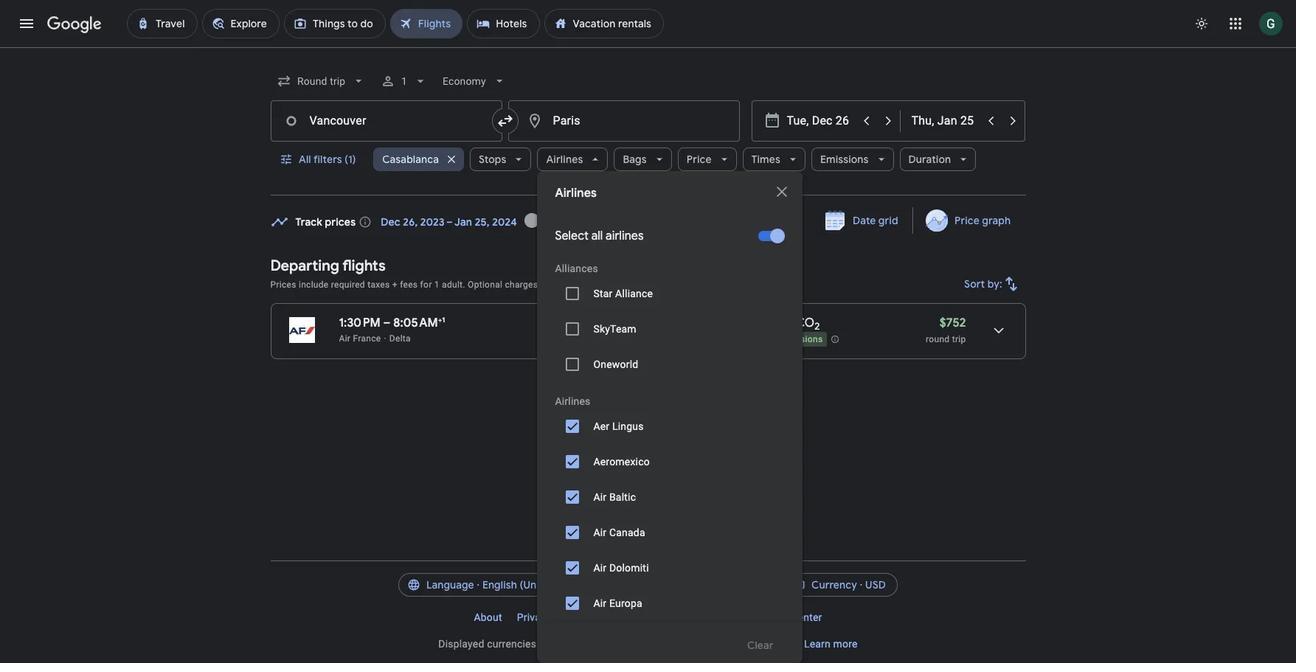 Task type: locate. For each thing, give the bounding box(es) containing it.
stops button
[[470, 142, 532, 177]]

oneworld
[[594, 359, 639, 370]]

airlines down airlines popup button
[[555, 186, 597, 201]]

25,
[[475, 215, 490, 228]]

price
[[687, 153, 712, 166], [955, 214, 980, 227]]

1 vertical spatial 1
[[435, 280, 440, 290]]

language
[[426, 579, 474, 592]]

fees left the for
[[400, 280, 418, 290]]

9 hr 35 min yvr – cdg
[[559, 316, 618, 344]]

airlines right stops popup button
[[546, 153, 583, 166]]

flights
[[343, 257, 386, 275]]

price button
[[678, 142, 737, 177]]

may left apply.
[[596, 280, 614, 290]]

– down hr
[[576, 334, 582, 344]]

1 currencies from the left
[[487, 638, 537, 650]]

leaves vancouver international airport at 1:30 pm on tuesday, december 26 and arrives at paris charles de gaulle airport at 8:05 am on wednesday, december 27. element
[[339, 315, 445, 331]]

–
[[383, 316, 391, 331], [576, 334, 582, 344]]

2 fees from the left
[[576, 280, 594, 290]]

None text field
[[508, 100, 740, 142]]

privacy link
[[510, 606, 559, 630]]

26,
[[403, 215, 418, 228]]

user
[[634, 612, 655, 624]]

0 horizontal spatial may
[[539, 638, 559, 650]]

terms link
[[559, 606, 603, 630]]

price inside button
[[955, 214, 980, 227]]

learn more link
[[804, 638, 858, 650]]

price left graph
[[955, 214, 980, 227]]

alliance
[[616, 288, 653, 300]]

studies
[[657, 612, 692, 624]]

0 horizontal spatial currencies
[[487, 638, 537, 650]]

0 vertical spatial 1
[[401, 75, 407, 87]]

all
[[299, 153, 311, 166]]

min
[[598, 316, 618, 331]]

0 horizontal spatial fees
[[400, 280, 418, 290]]

1 horizontal spatial –
[[576, 334, 582, 344]]

+
[[392, 280, 398, 290], [438, 315, 442, 325]]

sort
[[964, 277, 985, 291]]

bags
[[623, 153, 647, 166]]

fees down alliances
[[576, 280, 594, 290]]

differ
[[562, 638, 587, 650]]

air up the terms
[[594, 598, 607, 610]]

0 vertical spatial price
[[687, 153, 712, 166]]

times button
[[743, 142, 806, 177]]

include
[[299, 280, 329, 290]]

1 horizontal spatial 1
[[435, 280, 440, 290]]

find the best price region
[[270, 203, 1026, 246]]

may
[[596, 280, 614, 290], [539, 638, 559, 650]]

1 horizontal spatial fees
[[576, 280, 594, 290]]

air baltic
[[594, 492, 636, 503]]

join user studies
[[611, 612, 692, 624]]

2 horizontal spatial 1
[[442, 315, 445, 325]]

2024
[[492, 215, 517, 228]]

– inside 9 hr 35 min yvr – cdg
[[576, 334, 582, 344]]

airlines inside popup button
[[546, 153, 583, 166]]

assistance
[[689, 280, 734, 290]]

apply.
[[616, 280, 641, 290]]

1 horizontal spatial may
[[596, 280, 614, 290]]

select
[[555, 229, 589, 244]]

price for price
[[687, 153, 712, 166]]

currencies down join user studies link at bottom
[[633, 638, 682, 650]]

$752
[[940, 316, 966, 331]]

price inside popup button
[[687, 153, 712, 166]]

prices
[[270, 280, 296, 290]]

Return text field
[[912, 101, 980, 141]]

1 inside 1:30 pm – 8:05 am + 1
[[442, 315, 445, 325]]

+ down adult.
[[438, 315, 442, 325]]

752 US dollars text field
[[940, 316, 966, 331]]

sort by:
[[964, 277, 1003, 291]]

0 vertical spatial airlines
[[546, 153, 583, 166]]

None field
[[270, 68, 372, 94], [437, 68, 513, 94], [270, 68, 372, 94], [437, 68, 513, 94]]

0 vertical spatial +
[[392, 280, 398, 290]]

1 horizontal spatial currencies
[[633, 638, 682, 650]]

to
[[710, 638, 720, 650]]

swap origin and destination. image
[[496, 112, 514, 130]]

currencies
[[487, 638, 537, 650], [633, 638, 682, 650]]

air down 1:30 pm on the top left
[[339, 334, 351, 344]]

more
[[834, 638, 858, 650]]

air left canada
[[594, 527, 607, 539]]

main menu image
[[18, 15, 35, 32]]

europa
[[610, 598, 643, 610]]

2 vertical spatial 1
[[442, 315, 445, 325]]

-
[[759, 334, 761, 345]]

0 vertical spatial may
[[596, 280, 614, 290]]

0 horizontal spatial 1
[[401, 75, 407, 87]]

0 horizontal spatial –
[[383, 316, 391, 331]]

air for air europa
[[594, 598, 607, 610]]

help center link
[[760, 606, 830, 630]]

-21% emissions
[[759, 334, 823, 345]]

price right the bags popup button
[[687, 153, 712, 166]]

air for air canada
[[594, 527, 607, 539]]

grid
[[879, 214, 898, 227]]

air inside departing flights main content
[[339, 334, 351, 344]]

1 vertical spatial +
[[438, 315, 442, 325]]

change appearance image
[[1185, 6, 1220, 41]]

2023 – jan
[[421, 215, 472, 228]]

hr
[[568, 316, 579, 331]]

required
[[331, 280, 365, 290]]

airlines
[[546, 153, 583, 166], [555, 186, 597, 201], [555, 396, 591, 407]]

1 horizontal spatial price
[[955, 214, 980, 227]]

air left dolomiti
[[594, 562, 607, 574]]

currencies down privacy link
[[487, 638, 537, 650]]

from
[[590, 638, 612, 650]]

2 vertical spatial airlines
[[555, 396, 591, 407]]

1 vertical spatial price
[[955, 214, 980, 227]]

may left 'differ'
[[539, 638, 559, 650]]

casablanca button
[[374, 142, 464, 177]]

airlines down the yvr
[[555, 396, 591, 407]]

and
[[541, 280, 556, 290]]

date grid
[[853, 214, 898, 227]]

0 horizontal spatial price
[[687, 153, 712, 166]]

usd
[[866, 579, 886, 592]]

filters
[[313, 153, 342, 166]]

1 horizontal spatial +
[[438, 315, 442, 325]]

round
[[926, 334, 950, 345]]

close dialog image
[[774, 183, 791, 201]]

kg co 2
[[778, 316, 820, 333]]

help center
[[767, 612, 823, 624]]

casablanca
[[383, 153, 439, 166]]

(united
[[520, 579, 556, 592]]

the
[[615, 638, 630, 650]]

– up delta
[[383, 316, 391, 331]]

price for price graph
[[955, 214, 980, 227]]

yvr
[[559, 334, 576, 344]]

None search field
[[270, 63, 1026, 663]]

charges
[[505, 280, 538, 290]]

air left "baltic"
[[594, 492, 607, 503]]

None text field
[[270, 100, 502, 142]]

english (united states)
[[483, 579, 593, 592]]

canada
[[610, 527, 646, 539]]

1 vertical spatial –
[[576, 334, 582, 344]]

price graph button
[[917, 207, 1023, 234]]

dolomiti
[[610, 562, 649, 574]]

+ right taxes on the top of the page
[[392, 280, 398, 290]]

0 vertical spatial –
[[383, 316, 391, 331]]

none search field containing airlines
[[270, 63, 1026, 663]]

all filters (1) button
[[270, 142, 368, 177]]

bag
[[558, 280, 574, 290]]



Task type: vqa. For each thing, say whether or not it's contained in the screenshot.
Google image
no



Task type: describe. For each thing, give the bounding box(es) containing it.
35
[[582, 316, 595, 331]]

price graph
[[955, 214, 1011, 227]]

learn
[[804, 638, 831, 650]]

used
[[685, 638, 708, 650]]

1 fees from the left
[[400, 280, 418, 290]]

learn more about tracked prices image
[[359, 215, 372, 228]]

$752 round trip
[[926, 316, 966, 345]]

Departure time: 1:30 PM. text field
[[339, 316, 381, 331]]

dec
[[381, 215, 401, 228]]

air for air baltic
[[594, 492, 607, 503]]

departing flights
[[270, 257, 386, 275]]

air france
[[339, 334, 381, 344]]

departing flights main content
[[270, 203, 1026, 371]]

taxes
[[368, 280, 390, 290]]

emissions
[[781, 334, 823, 345]]

date grid button
[[814, 207, 910, 234]]

1 vertical spatial may
[[539, 638, 559, 650]]

emissions
[[821, 153, 869, 166]]

2 currencies from the left
[[633, 638, 682, 650]]

displayed
[[439, 638, 485, 650]]

displayed currencies may differ from the currencies used to purchase flights. learn more
[[439, 638, 858, 650]]

loading results progress bar
[[0, 47, 1297, 50]]

stops
[[479, 153, 507, 166]]

emissions button
[[812, 142, 894, 177]]

Arrival time: 8:05 AM on  Wednesday, December 27. text field
[[394, 315, 445, 331]]

help
[[767, 612, 789, 624]]

alliances
[[555, 263, 598, 275]]

Departure text field
[[787, 101, 855, 141]]

air europa
[[594, 598, 643, 610]]

1 vertical spatial airlines
[[555, 186, 597, 201]]

about
[[474, 612, 502, 624]]

flight details. leaves vancouver international airport at 1:30 pm on tuesday, december 26 and arrives at paris charles de gaulle airport at 8:05 am on wednesday, december 27. image
[[981, 313, 1017, 348]]

air dolomiti
[[594, 562, 649, 574]]

track prices
[[296, 215, 356, 228]]

join user studies link
[[603, 606, 699, 630]]

0 horizontal spatial +
[[392, 280, 398, 290]]

optional
[[468, 280, 503, 290]]

2
[[815, 320, 820, 333]]

by:
[[988, 277, 1003, 291]]

terms
[[566, 612, 596, 624]]

bag fees button
[[558, 280, 594, 290]]

duration
[[909, 153, 951, 166]]

all
[[592, 229, 603, 244]]

passenger assistance button
[[643, 280, 734, 290]]

about link
[[467, 606, 510, 630]]

lingus
[[613, 421, 644, 432]]

1:30 pm
[[339, 316, 381, 331]]

9
[[559, 316, 565, 331]]

cdg
[[582, 334, 600, 344]]

all filters (1)
[[299, 153, 356, 166]]

flights.
[[769, 638, 802, 650]]

airlines button
[[538, 142, 608, 177]]

duration button
[[900, 142, 977, 177]]

prices include required taxes + fees for 1 adult. optional charges and bag fees may apply. passenger assistance
[[270, 280, 734, 290]]

center
[[791, 612, 823, 624]]

adult.
[[442, 280, 466, 290]]

sort by: button
[[958, 266, 1026, 302]]

21%
[[761, 334, 778, 345]]

france
[[353, 334, 381, 344]]

aer lingus
[[594, 421, 644, 432]]

1 button
[[375, 63, 434, 99]]

– inside 1:30 pm – 8:05 am + 1
[[383, 316, 391, 331]]

+ inside 1:30 pm – 8:05 am + 1
[[438, 315, 442, 325]]

privacy
[[517, 612, 552, 624]]

select all airlines
[[555, 229, 644, 244]]

1:30 pm – 8:05 am + 1
[[339, 315, 445, 331]]

(1)
[[344, 153, 356, 166]]

currency
[[812, 579, 858, 592]]

air for air dolomiti
[[594, 562, 607, 574]]

1 inside popup button
[[401, 75, 407, 87]]

skyteam
[[594, 323, 637, 335]]

air for air france
[[339, 334, 351, 344]]

dec 26, 2023 – jan 25, 2024
[[381, 215, 517, 228]]

aer
[[594, 421, 610, 432]]

star
[[594, 288, 613, 300]]

times
[[752, 153, 781, 166]]

may inside departing flights main content
[[596, 280, 614, 290]]

air france only image
[[727, 621, 786, 657]]

purchase
[[723, 638, 766, 650]]

join
[[611, 612, 631, 624]]

trip
[[953, 334, 966, 345]]

co
[[796, 316, 815, 331]]

baltic
[[610, 492, 636, 503]]

total duration 9 hr 35 min. element
[[559, 316, 655, 333]]

star alliance
[[594, 288, 653, 300]]

english
[[483, 579, 517, 592]]



